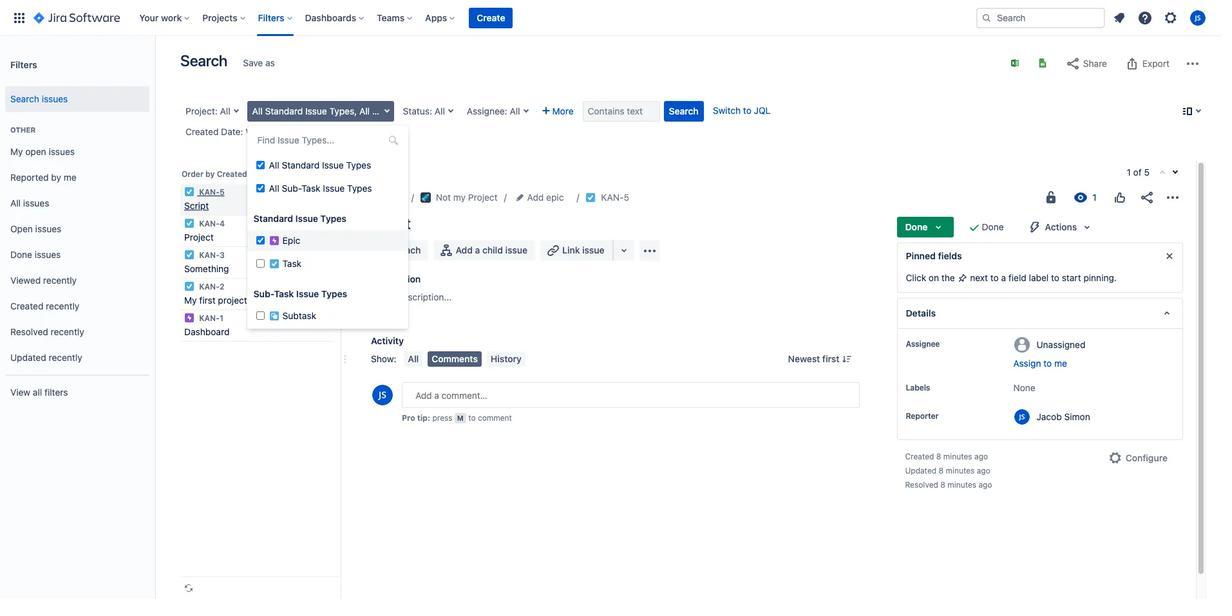 Task type: describe. For each thing, give the bounding box(es) containing it.
issues for search issues
[[42, 93, 68, 104]]

all right the assignee:
[[510, 106, 520, 117]]

my
[[454, 192, 466, 203]]

task image left kan-5 link
[[586, 193, 596, 203]]

kan- for script
[[199, 188, 220, 197]]

project: all
[[186, 106, 230, 117]]

reported by me
[[10, 172, 76, 183]]

apps button
[[422, 7, 460, 28]]

all issues
[[10, 198, 49, 209]]

unassigned
[[1037, 339, 1086, 350]]

add epic
[[528, 192, 564, 203]]

search issues group
[[5, 82, 150, 116]]

standard issue types element
[[247, 231, 408, 276]]

add epic button
[[513, 190, 568, 206]]

by for reported
[[51, 172, 61, 183]]

all
[[33, 387, 42, 398]]

2 vertical spatial 8
[[941, 481, 946, 490]]

comment
[[478, 414, 512, 423]]

other group
[[5, 112, 150, 375]]

view all filters
[[10, 387, 68, 398]]

projects button
[[199, 7, 250, 28]]

2 vertical spatial minutes
[[948, 481, 977, 490]]

updated inside 'other' group
[[10, 352, 46, 363]]

history
[[491, 354, 522, 365]]

issue inside link issue 'button'
[[583, 245, 605, 256]]

details element
[[898, 298, 1184, 329]]

click on the
[[906, 273, 958, 284]]

0 horizontal spatial filters
[[10, 59, 37, 70]]

1 vertical spatial ago
[[977, 467, 991, 476]]

viewed recently link
[[5, 268, 150, 294]]

sidebar navigation image
[[140, 52, 169, 77]]

add a description...
[[371, 292, 452, 303]]

created recently
[[10, 301, 79, 312]]

add for add epic
[[528, 192, 544, 203]]

resolved recently link
[[5, 320, 150, 345]]

link
[[563, 245, 580, 256]]

kan- for something
[[199, 251, 220, 260]]

order
[[182, 169, 204, 179]]

next
[[971, 273, 989, 284]]

filters
[[44, 387, 68, 398]]

create button
[[469, 7, 513, 28]]

1 horizontal spatial 1
[[1127, 167, 1132, 178]]

days
[[355, 126, 374, 137]]

press
[[433, 414, 453, 423]]

0 vertical spatial 4
[[308, 126, 313, 137]]

open issues link
[[5, 217, 150, 242]]

teams
[[377, 12, 405, 23]]

view all filters link
[[5, 380, 150, 406]]

created date: within the last 4 weeks, 2 days
[[186, 126, 374, 137]]

Search issues using keywords text field
[[583, 101, 660, 122]]

child
[[483, 245, 503, 256]]

all right small image on the top of page
[[269, 160, 279, 171]]

all up days
[[360, 106, 370, 117]]

epic image
[[184, 313, 195, 324]]

updated inside created 8 minutes ago updated 8 minutes ago resolved 8 minutes ago
[[906, 467, 937, 476]]

sub- inside dropdown button
[[372, 106, 392, 117]]

more button
[[537, 101, 579, 122]]

your profile and settings image
[[1191, 10, 1206, 25]]

dashboards button
[[301, 7, 369, 28]]

work
[[161, 12, 182, 23]]

types down days
[[346, 160, 371, 171]]

all inside 'other' group
[[10, 198, 21, 209]]

share link
[[1059, 53, 1114, 74]]

jacob simon
[[1037, 411, 1091, 422]]

pro tip: press m to comment
[[402, 414, 512, 423]]

viewed
[[10, 275, 41, 286]]

show:
[[371, 354, 397, 365]]

details
[[906, 308, 936, 319]]

as
[[266, 57, 275, 68]]

open
[[10, 223, 33, 234]]

1 horizontal spatial 2
[[347, 126, 352, 137]]

create
[[477, 12, 506, 23]]

my open issues
[[10, 146, 75, 157]]

apps
[[425, 12, 447, 23]]

to left start
[[1052, 273, 1060, 284]]

all standard issue types,                                 all sub-task issue types,                                 epic button
[[247, 101, 485, 122]]

task image for project
[[184, 218, 195, 229]]

share
[[1084, 58, 1108, 69]]

1 horizontal spatial kan-5
[[602, 192, 630, 203]]

issues inside 'link'
[[49, 146, 75, 157]]

me for assign to me
[[1055, 358, 1068, 369]]

kan-4
[[197, 219, 225, 229]]

Add a comment… field
[[402, 383, 861, 409]]

kan- left the copy link to issue image on the right top
[[602, 192, 624, 203]]

1 vertical spatial minutes
[[946, 467, 975, 476]]

reported
[[10, 172, 49, 183]]

created for created 8 minutes ago updated 8 minutes ago resolved 8 minutes ago
[[906, 452, 935, 462]]

0 horizontal spatial script
[[184, 200, 209, 211]]

newest first button
[[781, 352, 861, 367]]

view
[[10, 387, 30, 398]]

recently for created recently
[[46, 301, 79, 312]]

my first project
[[184, 295, 247, 306]]

default image
[[388, 135, 399, 146]]

dashboards
[[305, 12, 356, 23]]

1 vertical spatial script
[[371, 215, 411, 233]]

all standard issue types
[[269, 160, 371, 171]]

add a child issue
[[456, 245, 528, 256]]

menu bar containing all
[[402, 352, 528, 367]]

projects for projects 'popup button'
[[203, 12, 238, 23]]

to right m
[[469, 414, 476, 423]]

of
[[1134, 167, 1142, 178]]

done inside 'other' group
[[10, 249, 32, 260]]

copy link to issue image
[[627, 192, 637, 202]]

status: all
[[403, 106, 445, 117]]

types down all sub-task issue types
[[321, 213, 347, 224]]

activity
[[371, 336, 404, 347]]

first for my
[[199, 295, 216, 306]]

a for child
[[475, 245, 480, 256]]

history button
[[487, 352, 526, 367]]

all right status:
[[435, 106, 445, 117]]

appswitcher icon image
[[12, 10, 27, 25]]

link issue button
[[541, 240, 614, 261]]

issue inside add a child issue button
[[506, 245, 528, 256]]

open in microsoft excel image
[[1010, 58, 1021, 68]]

description...
[[398, 292, 452, 303]]

all up date:
[[220, 106, 230, 117]]

types down all standard issue types
[[347, 183, 372, 194]]

reported by me link
[[5, 165, 150, 191]]

1 vertical spatial 2
[[220, 282, 225, 292]]

reporter pin to top. only you can see pinned fields. image
[[942, 412, 952, 422]]

2 types, from the left
[[438, 106, 465, 117]]

add for add a description...
[[371, 292, 388, 303]]

updated recently
[[10, 352, 82, 363]]

resolved inside created 8 minutes ago updated 8 minutes ago resolved 8 minutes ago
[[906, 481, 939, 490]]

1 vertical spatial 1
[[220, 314, 224, 324]]

all inside 'button'
[[408, 354, 419, 365]]

not my project image
[[421, 193, 431, 203]]

1 vertical spatial 8
[[939, 467, 944, 476]]

primary element
[[8, 0, 977, 36]]

0 horizontal spatial 4
[[220, 219, 225, 229]]

updated recently link
[[5, 345, 150, 371]]

save
[[243, 57, 263, 68]]

dashboard
[[184, 327, 230, 338]]

reporter
[[906, 412, 939, 421]]

status:
[[403, 106, 432, 117]]

settings image
[[1164, 10, 1179, 25]]

recently for viewed recently
[[43, 275, 77, 286]]

issues for open issues
[[35, 223, 61, 234]]

profile image of jacob simon image
[[372, 385, 393, 406]]

label
[[1030, 273, 1049, 284]]

task up subtask
[[274, 289, 294, 300]]

kan-5 link
[[602, 190, 630, 206]]

epic inside dropdown button
[[468, 106, 485, 117]]

comments button
[[428, 352, 482, 367]]

search image
[[982, 13, 992, 23]]

all up standard issue types at the top of the page
[[269, 183, 279, 194]]

Find Issue Types... field
[[254, 131, 402, 150]]

task inside standard issue types element
[[283, 258, 302, 269]]

comments
[[432, 354, 478, 365]]

pro
[[402, 414, 415, 423]]

hide message image
[[1163, 249, 1178, 264]]

not my project link
[[421, 190, 498, 206]]

done image
[[967, 220, 983, 235]]

m
[[457, 414, 464, 423]]

2 vertical spatial ago
[[979, 481, 993, 490]]

first for newest
[[823, 354, 840, 365]]

Search field
[[977, 7, 1106, 28]]

other
[[10, 126, 35, 134]]

0 horizontal spatial sub-
[[254, 289, 274, 300]]

your
[[139, 12, 159, 23]]

0 vertical spatial ago
[[975, 452, 989, 462]]

1 vertical spatial project
[[184, 232, 214, 243]]



Task type: locate. For each thing, give the bounding box(es) containing it.
your work button
[[135, 7, 195, 28]]

actions
[[1046, 222, 1078, 233]]

1 horizontal spatial sub-
[[282, 183, 302, 194]]

add inside add a child issue button
[[456, 245, 473, 256]]

0 horizontal spatial first
[[199, 295, 216, 306]]

link issue
[[563, 245, 605, 256]]

0 vertical spatial 8
[[937, 452, 942, 462]]

created inside created 8 minutes ago updated 8 minutes ago resolved 8 minutes ago
[[906, 452, 935, 462]]

link web pages and more image
[[616, 243, 632, 258]]

1 horizontal spatial add
[[456, 245, 473, 256]]

None checkbox
[[256, 161, 265, 169], [256, 260, 265, 268], [256, 161, 265, 169], [256, 260, 265, 268]]

task image left kan-2
[[184, 282, 195, 292]]

0 vertical spatial 1
[[1127, 167, 1132, 178]]

standard
[[265, 106, 303, 117], [282, 160, 320, 171], [254, 213, 293, 224]]

configure
[[1126, 453, 1168, 464]]

search issues link
[[5, 86, 150, 112]]

0 horizontal spatial epic
[[283, 235, 300, 246]]

not my project
[[436, 192, 498, 203]]

all button
[[404, 352, 423, 367]]

0 horizontal spatial done
[[10, 249, 32, 260]]

1 horizontal spatial the
[[942, 273, 956, 284]]

filters button
[[254, 7, 297, 28]]

task up 'default' icon at the left
[[392, 106, 411, 117]]

issues for done issues
[[35, 249, 61, 260]]

add for add a child issue
[[456, 245, 473, 256]]

1 vertical spatial add
[[456, 245, 473, 256]]

search for search issues
[[10, 93, 39, 104]]

0 vertical spatial first
[[199, 295, 216, 306]]

banner containing your work
[[0, 0, 1222, 36]]

open
[[25, 146, 46, 157]]

1 vertical spatial projects
[[371, 192, 405, 203]]

1 horizontal spatial resolved
[[906, 481, 939, 490]]

my inside 'link'
[[10, 146, 23, 157]]

2 horizontal spatial search
[[669, 106, 699, 117]]

issues up my open issues
[[42, 93, 68, 104]]

simon
[[1065, 411, 1091, 422]]

the left last
[[275, 126, 288, 137]]

2 vertical spatial search
[[669, 106, 699, 117]]

1 of 5
[[1127, 167, 1150, 178]]

first inside newest first button
[[823, 354, 840, 365]]

add left epic
[[528, 192, 544, 203]]

projects inside 'popup button'
[[203, 12, 238, 23]]

not available - this is the first issue image
[[1158, 168, 1168, 179]]

share image
[[1140, 190, 1155, 206]]

1 horizontal spatial updated
[[906, 467, 937, 476]]

1 horizontal spatial filters
[[258, 12, 285, 23]]

search
[[180, 52, 228, 70], [10, 93, 39, 104], [669, 106, 699, 117]]

project:
[[186, 106, 218, 117]]

0 horizontal spatial add
[[371, 292, 388, 303]]

1 vertical spatial my
[[184, 295, 197, 306]]

1 horizontal spatial 4
[[308, 126, 313, 137]]

script up kan-4
[[184, 200, 209, 211]]

done
[[906, 222, 928, 233], [983, 222, 1004, 233], [10, 249, 32, 260]]

2
[[347, 126, 352, 137], [220, 282, 225, 292]]

standard for all standard issue types,                                 all sub-task issue types,                                 epic
[[265, 106, 303, 117]]

done down "open"
[[10, 249, 32, 260]]

1 horizontal spatial epic
[[468, 106, 485, 117]]

1 horizontal spatial projects
[[371, 192, 405, 203]]

jira software image
[[34, 10, 120, 25], [34, 10, 120, 25]]

by inside 'other' group
[[51, 172, 61, 183]]

1 vertical spatial the
[[942, 273, 956, 284]]

issues
[[42, 93, 68, 104], [49, 146, 75, 157], [23, 198, 49, 209], [35, 223, 61, 234], [35, 249, 61, 260]]

kan-2
[[197, 282, 225, 292]]

issues right the open
[[49, 146, 75, 157]]

banner
[[0, 0, 1222, 36]]

task down all standard issue types
[[302, 183, 321, 194]]

recently up created recently
[[43, 275, 77, 286]]

1 horizontal spatial script
[[371, 215, 411, 233]]

recently down created recently link
[[51, 326, 84, 337]]

fields
[[939, 251, 963, 262]]

types, right status:
[[438, 106, 465, 117]]

a left the child
[[475, 245, 480, 256]]

1 horizontal spatial issue
[[583, 245, 605, 256]]

a for description...
[[390, 292, 395, 303]]

recently down "viewed recently" link
[[46, 301, 79, 312]]

kan-1
[[197, 314, 224, 324]]

a down description
[[390, 292, 395, 303]]

pinned
[[906, 251, 936, 262]]

my for my open issues
[[10, 146, 23, 157]]

issue
[[506, 245, 528, 256], [583, 245, 605, 256]]

types, up remove criteria image on the left of page
[[330, 106, 357, 117]]

configure link
[[1101, 449, 1176, 469]]

start
[[1063, 273, 1082, 284]]

5 up link web pages and more icon
[[624, 192, 630, 203]]

sub- up standard issue types at the top of the page
[[282, 183, 302, 194]]

issue right 'link'
[[583, 245, 605, 256]]

issues inside group
[[42, 93, 68, 104]]

1 horizontal spatial search
[[180, 52, 228, 70]]

0 horizontal spatial search
[[10, 93, 39, 104]]

0 vertical spatial my
[[10, 146, 23, 157]]

kan- for project
[[199, 219, 220, 229]]

updated down reporter
[[906, 467, 937, 476]]

script
[[184, 200, 209, 211], [371, 215, 411, 233]]

1 vertical spatial standard
[[282, 160, 320, 171]]

minutes
[[944, 452, 973, 462], [946, 467, 975, 476], [948, 481, 977, 490]]

1 horizontal spatial 5
[[624, 192, 630, 203]]

created down reporter
[[906, 452, 935, 462]]

0 vertical spatial the
[[275, 126, 288, 137]]

0 horizontal spatial 1
[[220, 314, 224, 324]]

filters up search issues
[[10, 59, 37, 70]]

jacob
[[1037, 411, 1063, 422]]

switch
[[713, 105, 741, 116]]

add inside add epic popup button
[[528, 192, 544, 203]]

remove criteria image
[[325, 126, 335, 137]]

the right on
[[942, 273, 956, 284]]

created down viewed
[[10, 301, 43, 312]]

the
[[275, 126, 288, 137], [942, 273, 956, 284]]

2 up my first project
[[220, 282, 225, 292]]

assignee pin to top. only you can see pinned fields. image
[[943, 340, 953, 350]]

projects
[[203, 12, 238, 23], [371, 192, 405, 203]]

epic down standard issue types at the top of the page
[[283, 235, 300, 246]]

assign
[[1014, 358, 1042, 369]]

2 horizontal spatial a
[[1002, 273, 1007, 284]]

to right assign
[[1044, 358, 1053, 369]]

kan-5 down order by created
[[197, 188, 225, 197]]

vote options: no one has voted for this issue yet. image
[[1113, 190, 1128, 206]]

task up sub-task issue types
[[283, 258, 302, 269]]

0 horizontal spatial projects
[[203, 12, 238, 23]]

created 8 minutes ago updated 8 minutes ago resolved 8 minutes ago
[[906, 452, 993, 490]]

1 vertical spatial filters
[[10, 59, 37, 70]]

0 horizontal spatial types,
[[330, 106, 357, 117]]

None checkbox
[[256, 184, 265, 193], [256, 237, 265, 245], [256, 312, 265, 320], [256, 184, 265, 193], [256, 237, 265, 245], [256, 312, 265, 320]]

1 vertical spatial first
[[823, 354, 840, 365]]

menu bar
[[402, 352, 528, 367]]

next issue 'kan-4' ( type 'j' ) image
[[1171, 168, 1181, 178]]

me down unassigned
[[1055, 358, 1068, 369]]

2 horizontal spatial done
[[983, 222, 1004, 233]]

kan- for dashboard
[[199, 314, 220, 324]]

1 types, from the left
[[330, 106, 357, 117]]

assignee:
[[467, 106, 508, 117]]

first
[[199, 295, 216, 306], [823, 354, 840, 365]]

a inside button
[[475, 245, 480, 256]]

2 left days
[[347, 126, 352, 137]]

1 vertical spatial 4
[[220, 219, 225, 229]]

projects link
[[371, 190, 405, 206]]

me inside 'other' group
[[64, 172, 76, 183]]

by right reported
[[51, 172, 61, 183]]

recently for resolved recently
[[51, 326, 84, 337]]

0 vertical spatial sub-
[[372, 106, 392, 117]]

all right show:
[[408, 354, 419, 365]]

done inside dropdown button
[[906, 222, 928, 233]]

issues up open issues
[[23, 198, 49, 209]]

created for created date: within the last 4 weeks, 2 days
[[186, 126, 219, 137]]

tip:
[[417, 414, 431, 423]]

project right my
[[468, 192, 498, 203]]

all standard issue types,                                 all sub-task issue types,                                 epic
[[252, 106, 485, 117]]

2 vertical spatial standard
[[254, 213, 293, 224]]

types,
[[330, 106, 357, 117], [438, 106, 465, 117]]

1 horizontal spatial my
[[184, 295, 197, 306]]

sub-
[[372, 106, 392, 117], [282, 183, 302, 194], [254, 289, 274, 300]]

0 vertical spatial minutes
[[944, 452, 973, 462]]

created left small image on the top of page
[[217, 169, 247, 179]]

your work
[[139, 12, 182, 23]]

newest
[[789, 354, 821, 365]]

search down projects 'popup button'
[[180, 52, 228, 70]]

0 vertical spatial resolved
[[10, 326, 48, 337]]

done up pinned
[[906, 222, 928, 233]]

0 horizontal spatial 5
[[220, 188, 225, 197]]

4 right last
[[308, 126, 313, 137]]

search up 'other'
[[10, 93, 39, 104]]

standard up all sub-task issue types
[[282, 160, 320, 171]]

updated down resolved recently
[[10, 352, 46, 363]]

a left field
[[1002, 273, 1007, 284]]

projects for projects link at the left
[[371, 192, 405, 203]]

0 vertical spatial 2
[[347, 126, 352, 137]]

projects left not my project image
[[371, 192, 405, 203]]

export
[[1143, 58, 1170, 69]]

1 vertical spatial epic
[[283, 235, 300, 246]]

search for search 'button'
[[669, 106, 699, 117]]

project down kan-4
[[184, 232, 214, 243]]

1 horizontal spatial first
[[823, 354, 840, 365]]

standard up created date: within the last 4 weeks, 2 days
[[265, 106, 303, 117]]

0 horizontal spatial updated
[[10, 352, 46, 363]]

first left newest first image
[[823, 354, 840, 365]]

ago
[[975, 452, 989, 462], [977, 467, 991, 476], [979, 481, 993, 490]]

1 vertical spatial me
[[1055, 358, 1068, 369]]

0 horizontal spatial resolved
[[10, 326, 48, 337]]

2 horizontal spatial 5
[[1145, 167, 1150, 178]]

1 horizontal spatial project
[[468, 192, 498, 203]]

1 issue from the left
[[506, 245, 528, 256]]

kan- down order by created
[[199, 188, 220, 197]]

assignee
[[906, 340, 940, 349]]

weeks,
[[316, 126, 345, 137]]

all up within
[[252, 106, 263, 117]]

teams button
[[373, 7, 418, 28]]

0 horizontal spatial project
[[184, 232, 214, 243]]

1 horizontal spatial me
[[1055, 358, 1068, 369]]

types down standard issue types element
[[321, 289, 347, 300]]

1 down my first project
[[220, 314, 224, 324]]

created for created recently
[[10, 301, 43, 312]]

issues right "open"
[[35, 223, 61, 234]]

search left switch
[[669, 106, 699, 117]]

0 vertical spatial a
[[475, 245, 480, 256]]

by for order
[[206, 169, 215, 179]]

1 vertical spatial search
[[10, 93, 39, 104]]

epic
[[468, 106, 485, 117], [283, 235, 300, 246]]

2 horizontal spatial add
[[528, 192, 544, 203]]

kan-5 up link web pages and more icon
[[602, 192, 630, 203]]

0 vertical spatial filters
[[258, 12, 285, 23]]

help image
[[1138, 10, 1154, 25]]

me down my open issues 'link'
[[64, 172, 76, 183]]

4 up 3
[[220, 219, 225, 229]]

search issues
[[10, 93, 68, 104]]

created recently link
[[5, 294, 150, 320]]

0 horizontal spatial 2
[[220, 282, 225, 292]]

standard inside all standard issue types,                                 all sub-task issue types,                                 epic dropdown button
[[265, 106, 303, 117]]

to left jql
[[744, 105, 752, 116]]

standard down small image on the top of page
[[254, 213, 293, 224]]

small image
[[249, 170, 259, 180]]

to for me
[[1044, 358, 1053, 369]]

0 horizontal spatial the
[[275, 126, 288, 137]]

field
[[1009, 273, 1027, 284]]

1 left of
[[1127, 167, 1132, 178]]

search inside 'button'
[[669, 106, 699, 117]]

search inside group
[[10, 93, 39, 104]]

task image for my first project
[[184, 282, 195, 292]]

pinned fields
[[906, 251, 963, 262]]

add app image
[[642, 243, 658, 259]]

project
[[218, 295, 247, 306]]

newest first image
[[843, 354, 853, 365]]

project
[[468, 192, 498, 203], [184, 232, 214, 243]]

1 horizontal spatial types,
[[438, 106, 465, 117]]

issue right the child
[[506, 245, 528, 256]]

my for my first project
[[184, 295, 197, 306]]

kan- up kan-3
[[199, 219, 220, 229]]

task image
[[184, 187, 195, 197], [586, 193, 596, 203], [184, 218, 195, 229], [184, 282, 195, 292]]

kan- for my first project
[[199, 282, 220, 292]]

2 vertical spatial add
[[371, 292, 388, 303]]

task image for script
[[184, 187, 195, 197]]

5 down order by created link
[[220, 188, 225, 197]]

me for reported by me
[[64, 172, 76, 183]]

switch to jql link
[[713, 105, 771, 116]]

to inside button
[[1044, 358, 1053, 369]]

projects right work
[[203, 12, 238, 23]]

resolved
[[10, 326, 48, 337], [906, 481, 939, 490]]

kan- up my first project
[[199, 282, 220, 292]]

task image
[[184, 250, 195, 260]]

created down project:
[[186, 126, 219, 137]]

actions button
[[1020, 217, 1103, 238]]

by right the order
[[206, 169, 215, 179]]

0 horizontal spatial my
[[10, 146, 23, 157]]

1 vertical spatial sub-
[[282, 183, 302, 194]]

my left the open
[[10, 146, 23, 157]]

actions image
[[1166, 190, 1181, 206]]

add left the child
[[456, 245, 473, 256]]

3
[[220, 251, 225, 260]]

resolved recently
[[10, 326, 84, 337]]

2 horizontal spatial sub-
[[372, 106, 392, 117]]

2 issue from the left
[[583, 245, 605, 256]]

kan- up "something"
[[199, 251, 220, 260]]

0 vertical spatial projects
[[203, 12, 238, 23]]

1 vertical spatial updated
[[906, 467, 937, 476]]

created inside 'other' group
[[10, 301, 43, 312]]

notifications image
[[1112, 10, 1128, 25]]

0 vertical spatial search
[[180, 52, 228, 70]]

to for a
[[991, 273, 999, 284]]

resolved inside 'other' group
[[10, 326, 48, 337]]

2 vertical spatial a
[[390, 292, 395, 303]]

done up next
[[983, 222, 1004, 233]]

1 vertical spatial resolved
[[906, 481, 939, 490]]

1 vertical spatial a
[[1002, 273, 1007, 284]]

description
[[371, 274, 421, 285]]

task image down the order
[[184, 187, 195, 197]]

all
[[220, 106, 230, 117], [252, 106, 263, 117], [360, 106, 370, 117], [435, 106, 445, 117], [510, 106, 520, 117], [269, 160, 279, 171], [269, 183, 279, 194], [10, 198, 21, 209], [408, 354, 419, 365]]

filters inside "dropdown button"
[[258, 12, 285, 23]]

to right next
[[991, 273, 999, 284]]

0 horizontal spatial kan-5
[[197, 188, 225, 197]]

save as
[[243, 57, 275, 68]]

sub- up days
[[372, 106, 392, 117]]

my up the epic icon at the bottom left
[[184, 295, 197, 306]]

0 horizontal spatial a
[[390, 292, 395, 303]]

to for jql
[[744, 105, 752, 116]]

first down kan-2
[[199, 295, 216, 306]]

1 horizontal spatial done
[[906, 222, 928, 233]]

last
[[290, 126, 305, 137]]

5 right of
[[1145, 167, 1150, 178]]

script down projects link at the left
[[371, 215, 411, 233]]

1 horizontal spatial a
[[475, 245, 480, 256]]

done issues
[[10, 249, 61, 260]]

0 vertical spatial epic
[[468, 106, 485, 117]]

recently for updated recently
[[49, 352, 82, 363]]

not
[[436, 192, 451, 203]]

kan- up the dashboard
[[199, 314, 220, 324]]

no restrictions image
[[1044, 190, 1059, 206]]

issues for all issues
[[23, 198, 49, 209]]

task inside dropdown button
[[392, 106, 411, 117]]

something
[[184, 264, 229, 275]]

jql
[[754, 105, 771, 116]]

recently down the resolved recently link
[[49, 352, 82, 363]]

labels
[[906, 383, 931, 393]]

pinning.
[[1084, 273, 1117, 284]]

0 vertical spatial updated
[[10, 352, 46, 363]]

open in google sheets image
[[1038, 58, 1049, 68]]

task
[[392, 106, 411, 117], [302, 183, 321, 194], [283, 258, 302, 269], [274, 289, 294, 300]]

0 horizontal spatial me
[[64, 172, 76, 183]]

standard for all standard issue types
[[282, 160, 320, 171]]

issues up viewed recently
[[35, 249, 61, 260]]

epic inside standard issue types element
[[283, 235, 300, 246]]

on
[[929, 273, 940, 284]]

1
[[1127, 167, 1132, 178], [220, 314, 224, 324]]

all up "open"
[[10, 198, 21, 209]]

my open issues link
[[5, 139, 150, 165]]

1 horizontal spatial by
[[206, 169, 215, 179]]

add down description
[[371, 292, 388, 303]]

a
[[475, 245, 480, 256], [1002, 273, 1007, 284], [390, 292, 395, 303]]

me inside button
[[1055, 358, 1068, 369]]

0 vertical spatial script
[[184, 200, 209, 211]]

add a child issue button
[[434, 240, 536, 261]]

date:
[[221, 126, 243, 137]]

epic right status: all
[[468, 106, 485, 117]]

viewed recently
[[10, 275, 77, 286]]

0 vertical spatial project
[[468, 192, 498, 203]]

task image left kan-4
[[184, 218, 195, 229]]

kan-3
[[197, 251, 225, 260]]

0 horizontal spatial by
[[51, 172, 61, 183]]

filters up as
[[258, 12, 285, 23]]

sub- right project
[[254, 289, 274, 300]]



Task type: vqa. For each thing, say whether or not it's contained in the screenshot.


